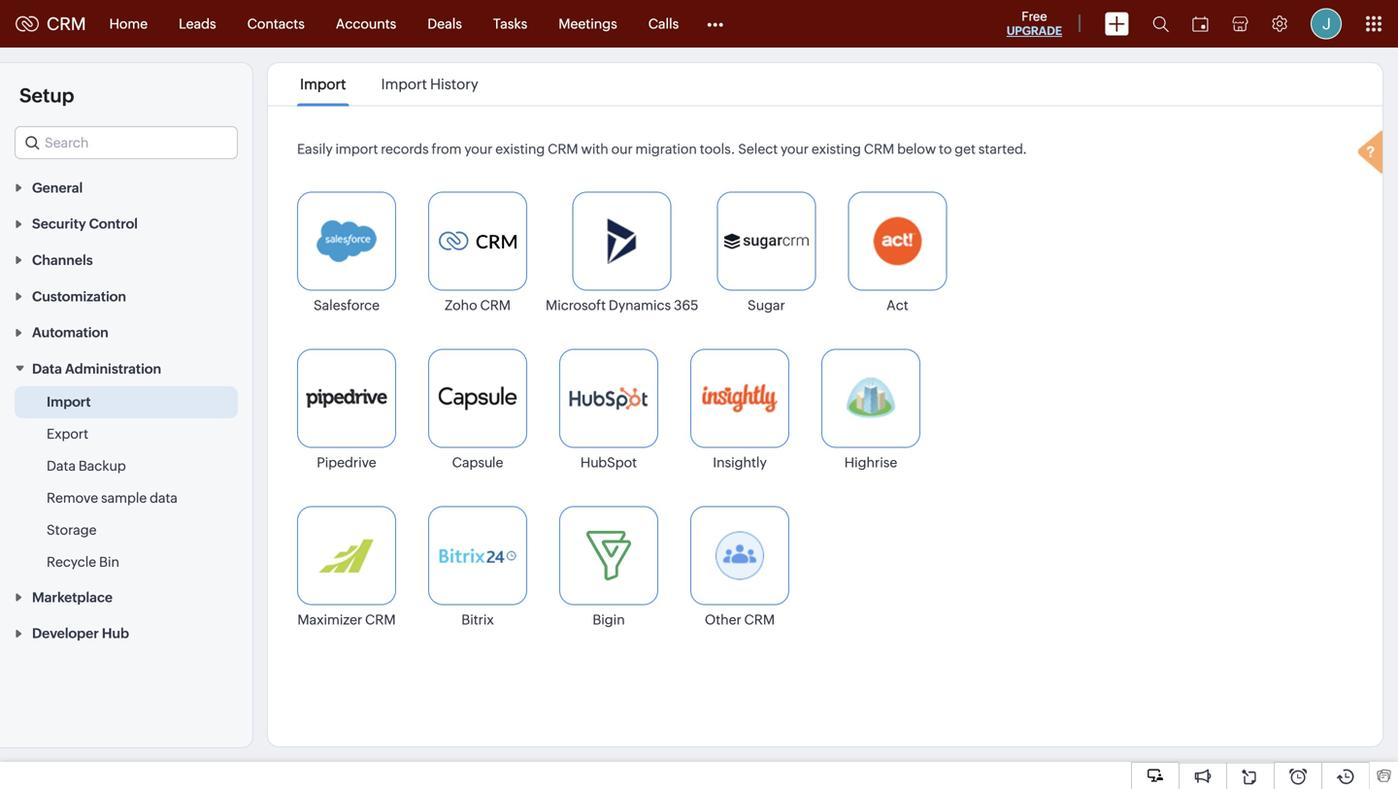 Task type: vqa. For each thing, say whether or not it's contained in the screenshot.
Help image
yes



Task type: describe. For each thing, give the bounding box(es) containing it.
data backup
[[47, 458, 126, 474]]

history
[[430, 76, 479, 93]]

data for data administration
[[32, 361, 62, 377]]

crm left with
[[548, 141, 579, 157]]

crm right maximizer
[[365, 612, 396, 628]]

general button
[[0, 169, 253, 205]]

import link for the import history link
[[297, 76, 349, 93]]

our
[[612, 141, 633, 157]]

data backup link
[[47, 457, 126, 476]]

2 your from the left
[[781, 141, 809, 157]]

sample
[[101, 491, 147, 506]]

help image
[[1354, 128, 1393, 181]]

calls link
[[633, 0, 695, 47]]

customization button
[[0, 278, 253, 314]]

2 existing from the left
[[812, 141, 861, 157]]

get
[[955, 141, 976, 157]]

leads link
[[163, 0, 232, 47]]

marketplace button
[[0, 579, 253, 615]]

recycle bin
[[47, 555, 119, 570]]

migration
[[636, 141, 697, 157]]

logo image
[[16, 16, 39, 32]]

maximizer
[[298, 612, 362, 628]]

data administration button
[[0, 350, 253, 387]]

free upgrade
[[1007, 9, 1063, 37]]

easily
[[297, 141, 333, 157]]

profile element
[[1300, 0, 1354, 47]]

crm right logo
[[47, 14, 86, 34]]

other crm
[[705, 612, 775, 628]]

highrise
[[845, 455, 898, 471]]

search image
[[1153, 16, 1169, 32]]

easily import records from your existing crm with our migration tools. select your existing crm below to get started.
[[297, 141, 1027, 157]]

profile image
[[1311, 8, 1342, 39]]

other
[[705, 612, 742, 628]]

administration
[[65, 361, 161, 377]]

home link
[[94, 0, 163, 47]]

data administration region
[[0, 387, 253, 579]]

control
[[89, 216, 138, 232]]

deals
[[428, 16, 462, 32]]

zoho
[[445, 298, 478, 313]]

accounts
[[336, 16, 397, 32]]

developer hub button
[[0, 615, 253, 651]]

below
[[898, 141, 937, 157]]

create menu image
[[1105, 12, 1130, 35]]

hub
[[102, 626, 129, 642]]

maximizer crm
[[298, 612, 396, 628]]

recycle bin link
[[47, 553, 119, 572]]

import for import history
[[381, 76, 427, 93]]

select
[[738, 141, 778, 157]]

Search text field
[[16, 127, 237, 158]]

security control
[[32, 216, 138, 232]]

1 existing from the left
[[496, 141, 545, 157]]

from
[[432, 141, 462, 157]]

import history
[[381, 76, 479, 93]]

search element
[[1141, 0, 1181, 48]]

Other Modules field
[[695, 8, 736, 39]]

microsoft dynamics 365
[[546, 298, 699, 313]]

contacts
[[247, 16, 305, 32]]

import
[[336, 141, 378, 157]]

meetings
[[559, 16, 617, 32]]

storage link
[[47, 521, 97, 540]]

insightly
[[713, 455, 767, 471]]

calendar image
[[1193, 16, 1209, 32]]

dynamics
[[609, 298, 671, 313]]

tools.
[[700, 141, 736, 157]]

export link
[[47, 424, 88, 444]]



Task type: locate. For each thing, give the bounding box(es) containing it.
None field
[[15, 126, 238, 159]]

upgrade
[[1007, 24, 1063, 37]]

tasks
[[493, 16, 528, 32]]

1 horizontal spatial existing
[[812, 141, 861, 157]]

channels
[[32, 253, 93, 268]]

storage
[[47, 523, 97, 538]]

data inside dropdown button
[[32, 361, 62, 377]]

microsoft
[[546, 298, 606, 313]]

import left history
[[381, 76, 427, 93]]

backup
[[78, 458, 126, 474]]

sugar
[[748, 298, 786, 313]]

bin
[[99, 555, 119, 570]]

import inside data administration region
[[47, 394, 91, 410]]

import link for export link
[[47, 392, 91, 412]]

data
[[32, 361, 62, 377], [47, 458, 76, 474]]

your right the 'select'
[[781, 141, 809, 157]]

remove sample data link
[[47, 489, 178, 508]]

contacts link
[[232, 0, 320, 47]]

import
[[300, 76, 346, 93], [381, 76, 427, 93], [47, 394, 91, 410]]

home
[[109, 16, 148, 32]]

list
[[283, 63, 496, 105]]

data down automation
[[32, 361, 62, 377]]

list containing import
[[283, 63, 496, 105]]

channels button
[[0, 242, 253, 278]]

1 horizontal spatial import
[[300, 76, 346, 93]]

capsule
[[452, 455, 503, 471]]

data for data backup
[[47, 458, 76, 474]]

with
[[581, 141, 609, 157]]

crm
[[47, 14, 86, 34], [548, 141, 579, 157], [864, 141, 895, 157], [480, 298, 511, 313], [365, 612, 396, 628], [745, 612, 775, 628]]

crm right other
[[745, 612, 775, 628]]

deals link
[[412, 0, 478, 47]]

leads
[[179, 16, 216, 32]]

export
[[47, 426, 88, 442]]

automation
[[32, 325, 109, 341]]

developer hub
[[32, 626, 129, 642]]

remove sample data
[[47, 491, 178, 506]]

365
[[674, 298, 699, 313]]

data inside region
[[47, 458, 76, 474]]

bigin
[[593, 612, 625, 628]]

0 horizontal spatial existing
[[496, 141, 545, 157]]

1 your from the left
[[465, 141, 493, 157]]

import for "import" link corresponding to the import history link
[[300, 76, 346, 93]]

setup
[[19, 85, 74, 107]]

security control button
[[0, 205, 253, 242]]

crm left below
[[864, 141, 895, 157]]

crm right zoho
[[480, 298, 511, 313]]

customization
[[32, 289, 126, 304]]

to
[[939, 141, 952, 157]]

act
[[887, 298, 909, 313]]

recycle
[[47, 555, 96, 570]]

developer
[[32, 626, 99, 642]]

0 vertical spatial data
[[32, 361, 62, 377]]

tasks link
[[478, 0, 543, 47]]

existing right the 'select'
[[812, 141, 861, 157]]

hubspot
[[581, 455, 637, 471]]

your
[[465, 141, 493, 157], [781, 141, 809, 157]]

remove
[[47, 491, 98, 506]]

calls
[[649, 16, 679, 32]]

data
[[150, 491, 178, 506]]

automation button
[[0, 314, 253, 350]]

free
[[1022, 9, 1048, 24]]

your right from on the left
[[465, 141, 493, 157]]

import link
[[297, 76, 349, 93], [47, 392, 91, 412]]

data administration
[[32, 361, 161, 377]]

import up easily
[[300, 76, 346, 93]]

meetings link
[[543, 0, 633, 47]]

salesforce
[[314, 298, 380, 313]]

0 horizontal spatial import link
[[47, 392, 91, 412]]

existing right from on the left
[[496, 141, 545, 157]]

create menu element
[[1094, 0, 1141, 47]]

records
[[381, 141, 429, 157]]

import link up export on the left of the page
[[47, 392, 91, 412]]

1 vertical spatial data
[[47, 458, 76, 474]]

zoho crm
[[445, 298, 511, 313]]

2 horizontal spatial import
[[381, 76, 427, 93]]

accounts link
[[320, 0, 412, 47]]

existing
[[496, 141, 545, 157], [812, 141, 861, 157]]

bitrix
[[462, 612, 494, 628]]

import link up easily
[[297, 76, 349, 93]]

pipedrive
[[317, 455, 377, 471]]

data down export on the left of the page
[[47, 458, 76, 474]]

0 horizontal spatial import
[[47, 394, 91, 410]]

1 horizontal spatial import link
[[297, 76, 349, 93]]

1 vertical spatial import link
[[47, 392, 91, 412]]

0 horizontal spatial your
[[465, 141, 493, 157]]

crm link
[[16, 14, 86, 34]]

started.
[[979, 141, 1027, 157]]

security
[[32, 216, 86, 232]]

import up export on the left of the page
[[47, 394, 91, 410]]

1 horizontal spatial your
[[781, 141, 809, 157]]

import history link
[[378, 76, 482, 93]]

marketplace
[[32, 590, 113, 605]]

0 vertical spatial import link
[[297, 76, 349, 93]]

general
[[32, 180, 83, 196]]



